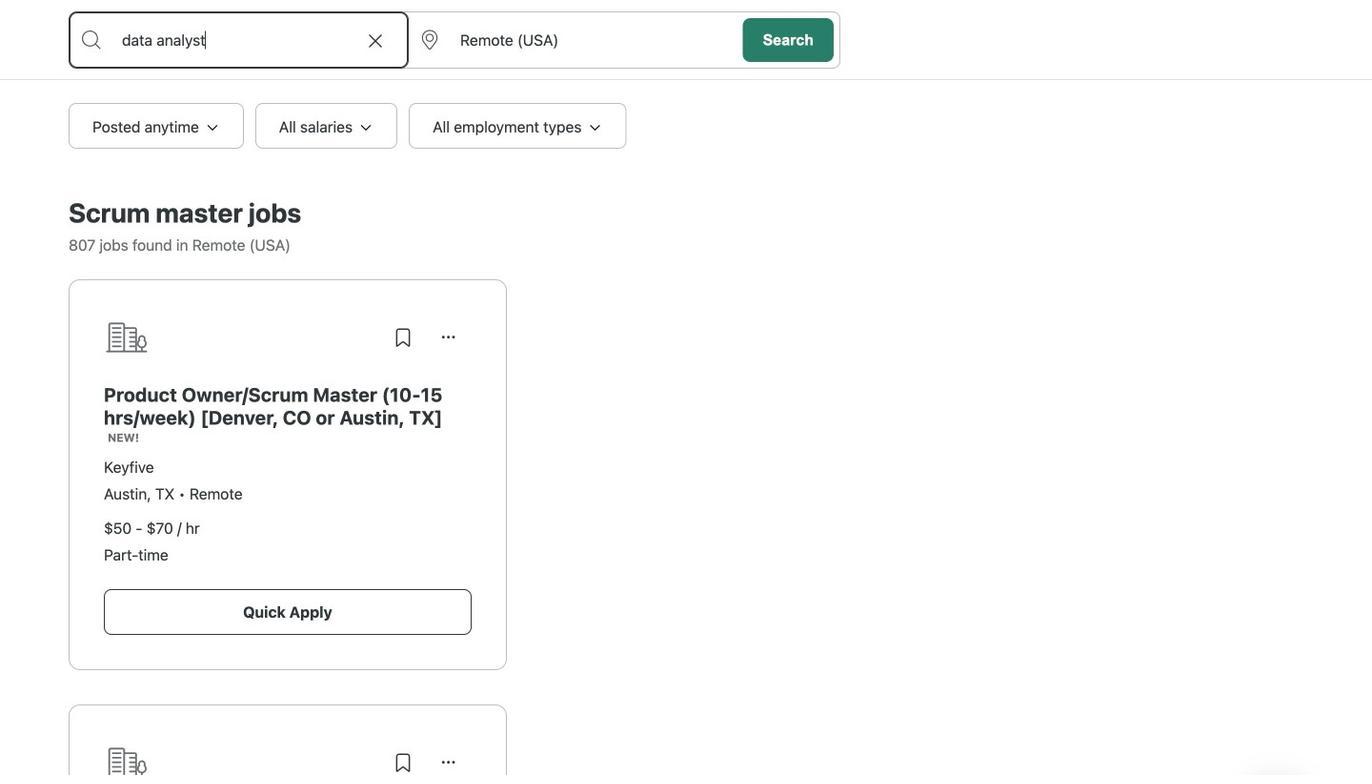 Task type: locate. For each thing, give the bounding box(es) containing it.
Location search field
[[408, 12, 737, 68]]

None button
[[426, 315, 472, 360], [426, 740, 472, 775], [426, 315, 472, 360], [426, 740, 472, 775]]

Search job title or keyword search field
[[70, 12, 408, 68]]



Task type: vqa. For each thing, say whether or not it's contained in the screenshot.
considering
no



Task type: describe. For each thing, give the bounding box(es) containing it.
save job for later image
[[392, 751, 415, 774]]

save job for later image
[[392, 326, 415, 349]]



